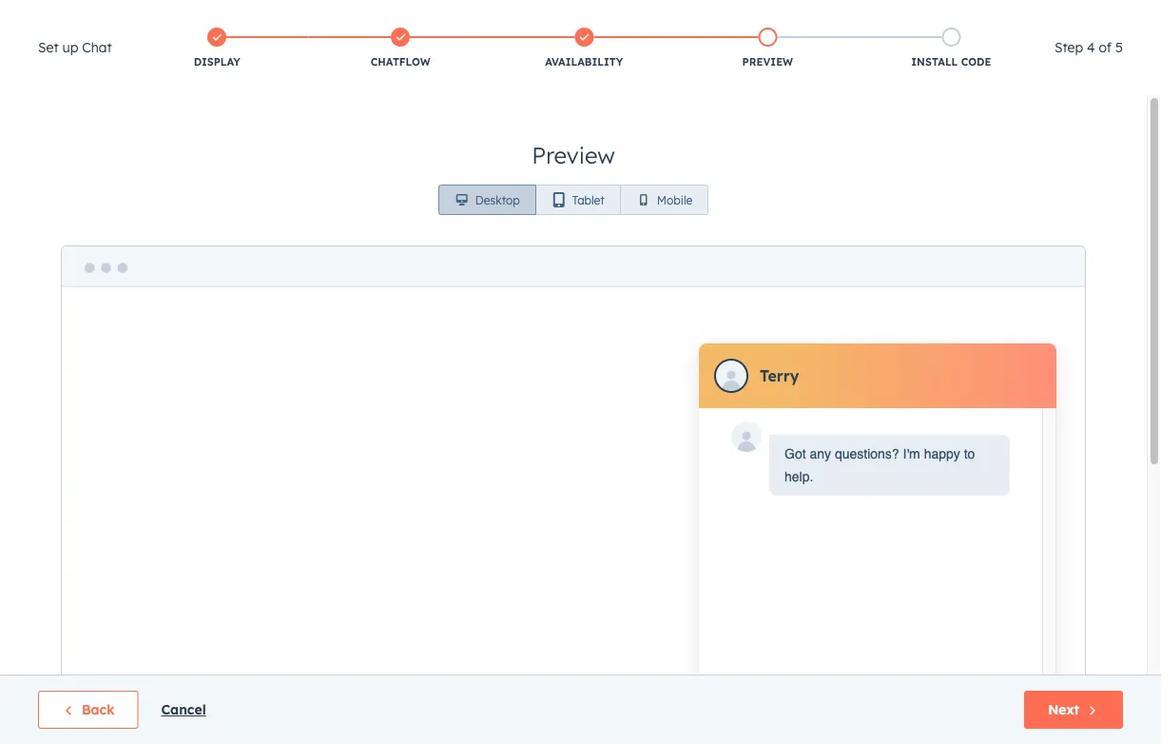 Task type: describe. For each thing, give the bounding box(es) containing it.
chatflow
[[371, 55, 431, 69]]

tablet button
[[535, 185, 621, 215]]

back button
[[38, 691, 138, 729]]

install code list item
[[860, 24, 1044, 73]]

settings image
[[933, 8, 951, 25]]

search image
[[1122, 49, 1135, 63]]

upgrade
[[742, 9, 795, 25]]

chatflow completed list item
[[309, 24, 493, 73]]

got
[[785, 446, 806, 462]]

code
[[962, 55, 992, 69]]

agent says: got any questions? i'm happy to help. element
[[785, 443, 995, 488]]

cancel button
[[161, 698, 206, 721]]

terry
[[760, 366, 800, 385]]

mobile button
[[620, 185, 709, 215]]

preview inside list item
[[743, 55, 794, 69]]

next
[[1049, 701, 1080, 718]]

help.
[[785, 469, 814, 484]]

mobile
[[657, 193, 693, 207]]

preview list item
[[676, 24, 860, 73]]

cancel
[[161, 701, 206, 718]]

set
[[38, 39, 59, 56]]

4
[[1087, 39, 1096, 56]]

any
[[810, 446, 832, 462]]

search button
[[1112, 40, 1145, 72]]

up
[[62, 39, 78, 56]]

got any questions? i'm happy to help.
[[785, 446, 976, 484]]

desktop button
[[438, 185, 536, 215]]



Task type: vqa. For each thing, say whether or not it's contained in the screenshot.
'Tablet'
yes



Task type: locate. For each thing, give the bounding box(es) containing it.
Search HubSpot search field
[[894, 40, 1127, 72]]

list containing display
[[125, 24, 1044, 73]]

back
[[82, 701, 115, 718]]

step
[[1055, 39, 1084, 56]]

list
[[125, 24, 1044, 73]]

of
[[1099, 39, 1112, 56]]

install code
[[912, 55, 992, 69]]

desktop
[[476, 193, 520, 207]]

install
[[912, 55, 958, 69]]

0 vertical spatial preview
[[743, 55, 794, 69]]

preview
[[743, 55, 794, 69], [532, 141, 615, 169]]

group containing desktop
[[438, 185, 709, 215]]

set up chat heading
[[38, 36, 112, 59]]

to
[[964, 446, 976, 462]]

tablet
[[573, 193, 605, 207]]

upgrade link
[[709, 0, 806, 30]]

1 horizontal spatial preview
[[743, 55, 794, 69]]

0 horizontal spatial preview
[[532, 141, 615, 169]]

5
[[1116, 39, 1124, 56]]

1 vertical spatial preview
[[532, 141, 615, 169]]

next button
[[1025, 691, 1124, 729]]

step 4 of 5
[[1055, 39, 1124, 56]]

set up chat
[[38, 39, 112, 56]]

availability
[[545, 55, 624, 69]]

availability completed list item
[[493, 24, 676, 73]]

settings link
[[930, 5, 954, 25]]

menu item
[[956, 0, 992, 30]]

i'm
[[903, 446, 921, 462]]

group
[[438, 185, 709, 215]]

display completed list item
[[125, 24, 309, 73]]

preview down upgrade
[[743, 55, 794, 69]]

questions?
[[835, 446, 900, 462]]

chat
[[82, 39, 112, 56]]

display
[[194, 55, 240, 69]]

preview up tablet button
[[532, 141, 615, 169]]

happy
[[924, 446, 961, 462]]

upgrade menu
[[707, 0, 1139, 30]]



